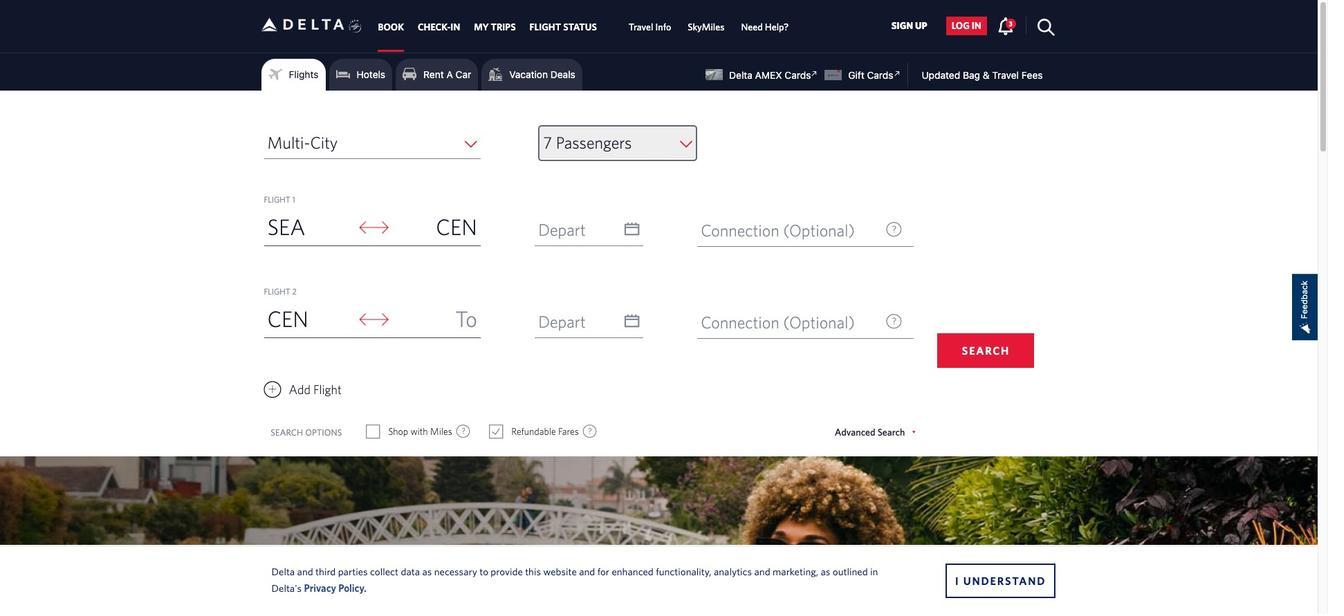 Task type: vqa. For each thing, say whether or not it's contained in the screenshot.
first Connection from the bottom
yes



Task type: describe. For each thing, give the bounding box(es) containing it.
sign up
[[892, 20, 928, 31]]

updated
[[922, 69, 961, 81]]

log in
[[952, 20, 982, 31]]

website
[[543, 566, 577, 577]]

this link opens another site in a new window that may not follow the same accessibility policies as delta air lines. image for delta amex cards
[[808, 67, 821, 80]]

Multi-City field
[[264, 127, 481, 159]]

flight
[[530, 22, 561, 33]]

flight inside button
[[313, 383, 342, 397]]

parties
[[338, 566, 368, 577]]

to
[[456, 306, 477, 331]]

to
[[480, 566, 489, 577]]

passengers
[[556, 133, 632, 152]]

connection for to
[[701, 313, 780, 332]]

need help? link
[[741, 15, 789, 40]]

third
[[316, 566, 336, 577]]

advanced search link
[[835, 427, 916, 438]]

3
[[1009, 19, 1013, 28]]

hotels
[[357, 69, 386, 80]]

tab list containing book
[[371, 0, 797, 52]]

travel inside travel info link
[[629, 22, 653, 33]]

miles
[[430, 426, 452, 437]]

amex
[[755, 69, 782, 81]]

advanced
[[835, 427, 876, 438]]

search for search
[[962, 345, 1010, 357]]

a
[[447, 69, 453, 80]]

check-in link
[[418, 15, 460, 40]]

options
[[305, 427, 342, 438]]

updated bag & travel fees
[[922, 69, 1043, 81]]

(optional) for cen
[[783, 221, 855, 240]]

connection (optional) link for cen
[[698, 214, 914, 247]]

marketing,
[[773, 566, 819, 577]]

gift cards link
[[825, 67, 904, 81]]

7 passengers
[[543, 133, 632, 152]]

privacy policy.
[[304, 582, 367, 594]]

collect
[[370, 566, 399, 577]]

help?
[[765, 22, 789, 33]]

1 cards from the left
[[785, 69, 811, 81]]

policy.
[[338, 582, 367, 594]]

delta air lines image
[[261, 3, 344, 46]]

add flight
[[289, 383, 342, 397]]

rent a car link
[[403, 64, 471, 85]]

book tab panel
[[0, 91, 1318, 457]]

bag
[[963, 69, 980, 81]]

delta amex cards
[[729, 69, 811, 81]]

(optional) for to
[[783, 313, 855, 332]]

multi-
[[267, 133, 310, 152]]

delta's
[[272, 582, 302, 594]]

rent
[[424, 69, 444, 80]]

check-
[[418, 22, 451, 33]]

my trips link
[[474, 15, 516, 40]]

flight for cen
[[264, 286, 290, 296]]

add
[[289, 383, 311, 397]]

3 and from the left
[[755, 566, 771, 577]]

provide
[[491, 566, 523, 577]]

status
[[563, 22, 597, 33]]

flight status link
[[530, 15, 597, 40]]

in inside button
[[972, 20, 982, 31]]

2 and from the left
[[579, 566, 595, 577]]

2 cards from the left
[[867, 69, 894, 81]]

shop with miles
[[388, 426, 452, 437]]

flight 1
[[264, 194, 295, 204]]

in
[[451, 22, 460, 33]]

1
[[292, 194, 295, 204]]

fees
[[1022, 69, 1043, 81]]

my trips
[[474, 22, 516, 33]]

depart for cen
[[538, 220, 586, 239]]

skyteam image
[[349, 5, 362, 48]]

3 link
[[998, 16, 1016, 34]]

book
[[378, 22, 404, 33]]

1 vertical spatial cen
[[267, 306, 309, 331]]

travel info link
[[629, 15, 671, 40]]

sign
[[892, 20, 913, 31]]

vacation deals link
[[489, 64, 576, 85]]

updated bag & travel fees link
[[908, 69, 1043, 81]]

2 as from the left
[[821, 566, 831, 577]]

connection (optional) for cen
[[701, 221, 855, 240]]

fares
[[558, 426, 579, 437]]

delta for delta amex cards
[[729, 69, 753, 81]]

my
[[474, 22, 489, 33]]

depart button
[[535, 214, 644, 246]]

to link
[[390, 302, 481, 338]]

connection (optional) link for to
[[698, 307, 914, 339]]

enhanced
[[612, 566, 654, 577]]

0 vertical spatial cen link
[[390, 210, 481, 245]]



Task type: locate. For each thing, give the bounding box(es) containing it.
as
[[422, 566, 432, 577], [821, 566, 831, 577]]

Refundable Fares checkbox
[[490, 425, 503, 439]]

add flight button
[[264, 379, 342, 401]]

this link opens another site in a new window that may not follow the same accessibility policies as delta air lines. image
[[808, 67, 821, 80], [891, 67, 904, 80]]

1 vertical spatial connection
[[701, 313, 780, 332]]

need help?
[[741, 22, 789, 33]]

1 and from the left
[[297, 566, 313, 577]]

connection for cen
[[701, 221, 780, 240]]

depart
[[538, 220, 586, 239], [538, 312, 586, 331]]

cards right gift in the right of the page
[[867, 69, 894, 81]]

with
[[411, 426, 428, 437]]

0 vertical spatial delta
[[729, 69, 753, 81]]

1 depart from the top
[[538, 220, 586, 239]]

0 horizontal spatial this link opens another site in a new window that may not follow the same accessibility policies as delta air lines. image
[[808, 67, 821, 80]]

cards
[[785, 69, 811, 81], [867, 69, 894, 81]]

delta and third parties collect data as necessary to provide this website and for enhanced functionality, analytics and marketing, as outlined in delta's
[[272, 566, 878, 594]]

0 horizontal spatial search
[[271, 427, 303, 438]]

1 connection (optional) from the top
[[701, 221, 855, 240]]

in right outlined
[[870, 566, 878, 577]]

1 horizontal spatial this link opens another site in a new window that may not follow the same accessibility policies as delta air lines. image
[[891, 67, 904, 80]]

this link opens another site in a new window that may not follow the same accessibility policies as delta air lines. image right gift in the right of the page
[[891, 67, 904, 80]]

1 vertical spatial connection (optional) link
[[698, 307, 914, 339]]

book link
[[378, 15, 404, 40]]

2 depart from the top
[[538, 312, 586, 331]]

log in button
[[946, 16, 987, 35]]

trips
[[491, 22, 516, 33]]

search
[[878, 427, 905, 438]]

2 connection (optional) link from the top
[[698, 307, 914, 339]]

sea
[[267, 214, 305, 239]]

1 horizontal spatial cen
[[436, 214, 477, 239]]

advanced search
[[835, 427, 905, 438]]

(optional)
[[783, 221, 855, 240], [783, 313, 855, 332]]

1 horizontal spatial search
[[962, 345, 1010, 357]]

check-in
[[418, 22, 460, 33]]

hotels link
[[336, 64, 386, 85]]

1 vertical spatial (optional)
[[783, 313, 855, 332]]

i
[[956, 575, 960, 587]]

in inside delta and third parties collect data as necessary to provide this website and for enhanced functionality, analytics and marketing, as outlined in delta's
[[870, 566, 878, 577]]

2 this link opens another site in a new window that may not follow the same accessibility policies as delta air lines. image from the left
[[891, 67, 904, 80]]

0 horizontal spatial cen link
[[264, 302, 354, 338]]

1 horizontal spatial cen link
[[390, 210, 481, 245]]

connection (optional) link
[[698, 214, 914, 247], [698, 307, 914, 339]]

1 horizontal spatial delta
[[729, 69, 753, 81]]

search button
[[938, 334, 1035, 368]]

flights link
[[268, 64, 319, 85]]

this link opens another site in a new window that may not follow the same accessibility policies as delta air lines. image for gift cards
[[891, 67, 904, 80]]

2 vertical spatial flight
[[313, 383, 342, 397]]

rent a car
[[424, 69, 471, 80]]

0 horizontal spatial cen
[[267, 306, 309, 331]]

0 vertical spatial connection (optional) link
[[698, 214, 914, 247]]

None text field
[[535, 214, 643, 246], [535, 306, 643, 338], [535, 214, 643, 246], [535, 306, 643, 338]]

1 vertical spatial delta
[[272, 566, 295, 577]]

skymiles link
[[688, 15, 725, 40]]

log
[[952, 20, 970, 31]]

car
[[456, 69, 471, 80]]

0 horizontal spatial delta
[[272, 566, 295, 577]]

depart inside dropdown button
[[538, 312, 586, 331]]

7
[[543, 133, 552, 152]]

1 vertical spatial depart
[[538, 312, 586, 331]]

0 horizontal spatial travel
[[629, 22, 653, 33]]

gift
[[848, 69, 865, 81]]

travel left info
[[629, 22, 653, 33]]

1 horizontal spatial as
[[821, 566, 831, 577]]

gift cards
[[848, 69, 894, 81]]

cen
[[436, 214, 477, 239], [267, 306, 309, 331]]

i understand
[[956, 575, 1046, 587]]

delta up delta's
[[272, 566, 295, 577]]

delta amex cards link
[[706, 67, 821, 81]]

understand
[[964, 575, 1046, 587]]

cards right amex
[[785, 69, 811, 81]]

flight left the 2
[[264, 286, 290, 296]]

1 vertical spatial travel
[[993, 69, 1019, 81]]

this
[[525, 566, 541, 577]]

depart button
[[535, 306, 644, 338]]

functionality,
[[656, 566, 712, 577]]

need
[[741, 22, 763, 33]]

cen link
[[390, 210, 481, 245], [264, 302, 354, 338]]

search for search options
[[271, 427, 303, 438]]

2 (optional) from the top
[[783, 313, 855, 332]]

multi-city
[[267, 133, 338, 152]]

1 (optional) from the top
[[783, 221, 855, 240]]

as left outlined
[[821, 566, 831, 577]]

0 horizontal spatial and
[[297, 566, 313, 577]]

sign up link
[[886, 16, 933, 35]]

flight 2
[[264, 286, 297, 296]]

1 connection from the top
[[701, 221, 780, 240]]

0 vertical spatial in
[[972, 20, 982, 31]]

privacy
[[304, 582, 336, 594]]

delta inside delta and third parties collect data as necessary to provide this website and for enhanced functionality, analytics and marketing, as outlined in delta's
[[272, 566, 295, 577]]

2
[[292, 286, 297, 296]]

1 this link opens another site in a new window that may not follow the same accessibility policies as delta air lines. image from the left
[[808, 67, 821, 80]]

delta left amex
[[729, 69, 753, 81]]

0 vertical spatial connection (optional)
[[701, 221, 855, 240]]

0 horizontal spatial in
[[870, 566, 878, 577]]

1 horizontal spatial cards
[[867, 69, 894, 81]]

2 connection (optional) from the top
[[701, 313, 855, 332]]

info
[[656, 22, 671, 33]]

tab list
[[371, 0, 797, 52]]

as right data
[[422, 566, 432, 577]]

deals
[[551, 69, 576, 80]]

and
[[297, 566, 313, 577], [579, 566, 595, 577], [755, 566, 771, 577]]

0 vertical spatial cen
[[436, 214, 477, 239]]

depart inside popup button
[[538, 220, 586, 239]]

1 vertical spatial search
[[271, 427, 303, 438]]

analytics
[[714, 566, 752, 577]]

1 horizontal spatial and
[[579, 566, 595, 577]]

1 horizontal spatial travel
[[993, 69, 1019, 81]]

0 vertical spatial (optional)
[[783, 221, 855, 240]]

necessary
[[434, 566, 477, 577]]

for
[[598, 566, 610, 577]]

flights
[[289, 69, 319, 80]]

this link opens another site in a new window that may not follow the same accessibility policies as delta air lines. image inside 'gift cards' link
[[891, 67, 904, 80]]

flight status
[[530, 22, 597, 33]]

travel info
[[629, 22, 671, 33]]

search inside button
[[962, 345, 1010, 357]]

shop
[[388, 426, 408, 437]]

privacy policy. link
[[304, 582, 367, 594]]

1 vertical spatial cen link
[[264, 302, 354, 338]]

0 vertical spatial search
[[962, 345, 1010, 357]]

search options
[[271, 427, 342, 438]]

search
[[962, 345, 1010, 357], [271, 427, 303, 438]]

flight for sea
[[264, 194, 290, 204]]

0 vertical spatial flight
[[264, 194, 290, 204]]

this link opens another site in a new window that may not follow the same accessibility policies as delta air lines. image inside "delta amex cards" link
[[808, 67, 821, 80]]

0 horizontal spatial as
[[422, 566, 432, 577]]

0 vertical spatial travel
[[629, 22, 653, 33]]

delta for delta and third parties collect data as necessary to provide this website and for enhanced functionality, analytics and marketing, as outlined in delta's
[[272, 566, 295, 577]]

up
[[915, 20, 928, 31]]

Shop with Miles checkbox
[[367, 425, 379, 439]]

7 Passengers field
[[540, 127, 696, 160]]

vacation deals
[[509, 69, 576, 80]]

connection (optional) for to
[[701, 313, 855, 332]]

flight right add
[[313, 383, 342, 397]]

1 vertical spatial flight
[[264, 286, 290, 296]]

connection
[[701, 221, 780, 240], [701, 313, 780, 332]]

0 vertical spatial depart
[[538, 220, 586, 239]]

refundable fares
[[512, 426, 579, 437]]

depart for to
[[538, 312, 586, 331]]

vacation
[[509, 69, 548, 80]]

and left third
[[297, 566, 313, 577]]

travel right '&'
[[993, 69, 1019, 81]]

1 vertical spatial in
[[870, 566, 878, 577]]

1 connection (optional) link from the top
[[698, 214, 914, 247]]

2 horizontal spatial and
[[755, 566, 771, 577]]

0 horizontal spatial cards
[[785, 69, 811, 81]]

city
[[310, 133, 338, 152]]

0 vertical spatial connection
[[701, 221, 780, 240]]

travel
[[629, 22, 653, 33], [993, 69, 1019, 81]]

flight left 1
[[264, 194, 290, 204]]

in right log
[[972, 20, 982, 31]]

&
[[983, 69, 990, 81]]

1 horizontal spatial in
[[972, 20, 982, 31]]

1 vertical spatial connection (optional)
[[701, 313, 855, 332]]

2 connection from the top
[[701, 313, 780, 332]]

data
[[401, 566, 420, 577]]

and left "for"
[[579, 566, 595, 577]]

and right analytics
[[755, 566, 771, 577]]

this link opens another site in a new window that may not follow the same accessibility policies as delta air lines. image left gift in the right of the page
[[808, 67, 821, 80]]

1 as from the left
[[422, 566, 432, 577]]



